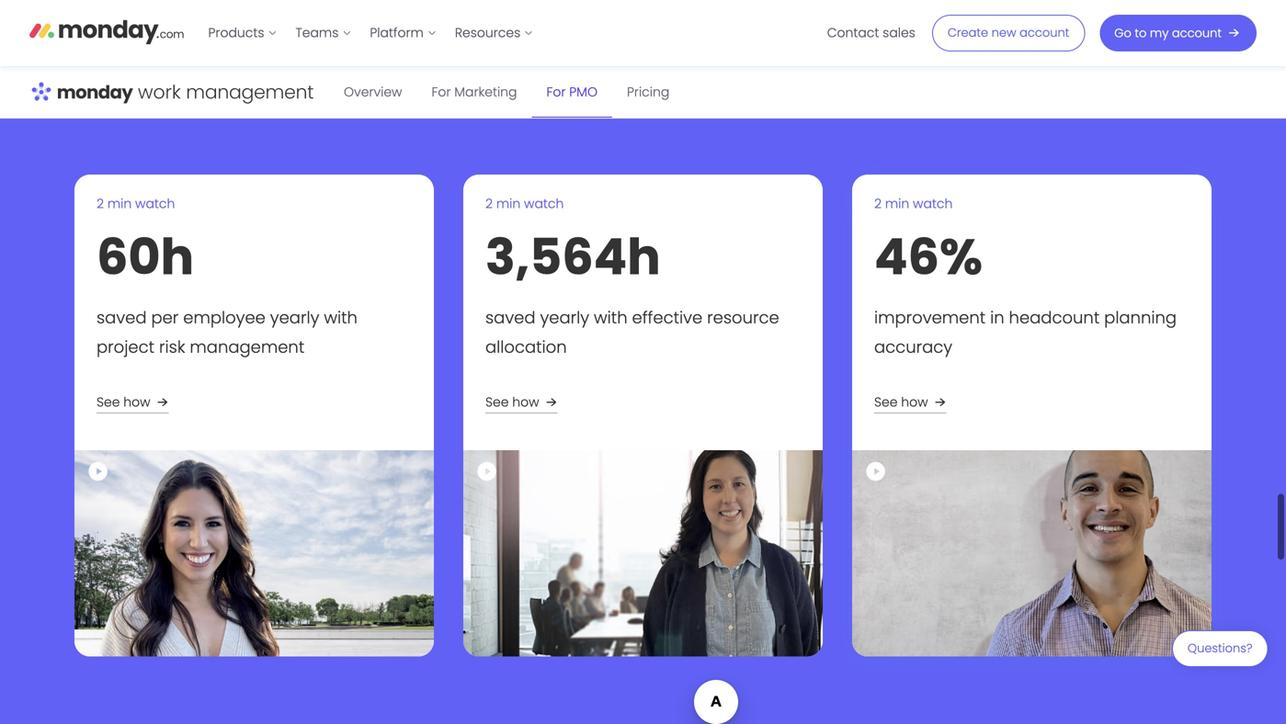 Task type: locate. For each thing, give the bounding box(es) containing it.
saved up "allocation"
[[486, 306, 536, 330]]

list containing 60h
[[16, 160, 1271, 672]]

go to my account
[[1115, 25, 1223, 41]]

3 how from the left
[[902, 394, 929, 412]]

1 horizontal spatial for
[[547, 83, 566, 101]]

0 horizontal spatial 2
[[97, 195, 104, 213]]

min for 3,564h
[[497, 195, 521, 213]]

3 see how link from the left
[[875, 392, 951, 414]]

0 horizontal spatial with
[[324, 306, 358, 330]]

for
[[432, 83, 451, 101], [547, 83, 566, 101]]

how down accuracy
[[902, 394, 929, 412]]

1 see from the left
[[97, 394, 120, 412]]

1 for from the left
[[432, 83, 451, 101]]

accuracy
[[875, 336, 953, 359]]

to
[[1135, 25, 1147, 41]]

resources
[[455, 24, 521, 42]]

3 min from the left
[[886, 195, 910, 213]]

products
[[208, 24, 264, 42]]

1 horizontal spatial with
[[594, 306, 628, 330]]

my
[[1151, 25, 1169, 41]]

contact sales
[[828, 24, 916, 42]]

3 see how from the left
[[875, 394, 929, 412]]

3,564h
[[486, 223, 661, 292]]

2
[[97, 195, 104, 213], [486, 195, 493, 213], [875, 195, 882, 213]]

yearly up management
[[270, 306, 320, 330]]

teams link
[[287, 18, 361, 48]]

0 horizontal spatial account
[[1020, 24, 1070, 41]]

per
[[151, 306, 179, 330]]

see how down "allocation"
[[486, 394, 540, 412]]

2 see how from the left
[[486, 394, 540, 412]]

2 see how link from the left
[[486, 392, 562, 414]]

1 vertical spatial list
[[16, 160, 1271, 672]]

new
[[992, 24, 1017, 41]]

create
[[948, 24, 989, 41]]

2 horizontal spatial min
[[886, 195, 910, 213]]

platform
[[370, 24, 424, 42]]

1 saved from the left
[[97, 306, 147, 330]]

see how link down accuracy
[[875, 392, 951, 414]]

with inside saved yearly with effective resource allocation
[[594, 306, 628, 330]]

0 horizontal spatial 2 min watch
[[97, 195, 175, 213]]

3 2 min watch from the left
[[875, 195, 953, 213]]

products link
[[199, 18, 287, 48]]

pricing
[[627, 83, 670, 101]]

see
[[97, 394, 120, 412], [486, 394, 509, 412], [875, 394, 898, 412]]

2 min watch for 60h
[[97, 195, 175, 213]]

2 min watch up 46%
[[875, 195, 953, 213]]

2 min from the left
[[497, 195, 521, 213]]

2 how from the left
[[513, 394, 540, 412]]

how for 60h
[[124, 394, 150, 412]]

saved up "project"
[[97, 306, 147, 330]]

watch for 3,564h
[[524, 195, 564, 213]]

min up '60h' at the top of the page
[[107, 195, 132, 213]]

3 image
[[464, 451, 823, 657]]

2 min watch up 3,564h in the top of the page
[[486, 195, 564, 213]]

project
[[97, 336, 155, 359]]

with
[[324, 306, 358, 330], [594, 306, 628, 330]]

watch up 3,564h in the top of the page
[[524, 195, 564, 213]]

see how
[[97, 394, 150, 412], [486, 394, 540, 412], [875, 394, 929, 412]]

0 horizontal spatial see how
[[97, 394, 150, 412]]

saved inside saved yearly with effective resource allocation
[[486, 306, 536, 330]]

1 horizontal spatial watch
[[524, 195, 564, 213]]

2 horizontal spatial see
[[875, 394, 898, 412]]

0 horizontal spatial min
[[107, 195, 132, 213]]

min
[[107, 195, 132, 213], [497, 195, 521, 213], [886, 195, 910, 213]]

2 see from the left
[[486, 394, 509, 412]]

account right new
[[1020, 24, 1070, 41]]

saved yearly with effective resource allocation
[[486, 306, 780, 359]]

for left marketing
[[432, 83, 451, 101]]

watch for 46%
[[913, 195, 953, 213]]

0 horizontal spatial watch
[[135, 195, 175, 213]]

1 yearly from the left
[[270, 306, 320, 330]]

how
[[124, 394, 150, 412], [513, 394, 540, 412], [902, 394, 929, 412]]

1 horizontal spatial 2
[[486, 195, 493, 213]]

for pmo link
[[532, 67, 613, 118]]

2 for from the left
[[547, 83, 566, 101]]

2 saved from the left
[[486, 306, 536, 330]]

2 horizontal spatial see how link
[[875, 392, 951, 414]]

1 with from the left
[[324, 306, 358, 330]]

min up 46%
[[886, 195, 910, 213]]

2 for 60h
[[97, 195, 104, 213]]

employee
[[183, 306, 266, 330]]

see down "project"
[[97, 394, 120, 412]]

account inside button
[[1020, 24, 1070, 41]]

see down accuracy
[[875, 394, 898, 412]]

how down "project"
[[124, 394, 150, 412]]

min for 60h
[[107, 195, 132, 213]]

46%
[[875, 223, 983, 292]]

1 horizontal spatial yearly
[[540, 306, 590, 330]]

1 2 min watch from the left
[[97, 195, 175, 213]]

management
[[190, 336, 305, 359]]

improvement
[[875, 306, 986, 330]]

1 watch from the left
[[135, 195, 175, 213]]

0 horizontal spatial see
[[97, 394, 120, 412]]

2 horizontal spatial see how
[[875, 394, 929, 412]]

main element
[[199, 0, 1257, 66]]

1 horizontal spatial see
[[486, 394, 509, 412]]

see down "allocation"
[[486, 394, 509, 412]]

how down "allocation"
[[513, 394, 540, 412]]

list
[[199, 0, 543, 66], [16, 160, 1271, 672]]

1 how from the left
[[124, 394, 150, 412]]

improvement in headcount planning accuracy
[[875, 306, 1177, 359]]

2 watch from the left
[[524, 195, 564, 213]]

3 see from the left
[[875, 394, 898, 412]]

see how link for 60h
[[97, 392, 172, 414]]

see for 46%
[[875, 394, 898, 412]]

1 horizontal spatial see how
[[486, 394, 540, 412]]

2 horizontal spatial 2
[[875, 195, 882, 213]]

see how down "project"
[[97, 394, 150, 412]]

2 min watch for 46%
[[875, 195, 953, 213]]

3 watch from the left
[[913, 195, 953, 213]]

0 horizontal spatial for
[[432, 83, 451, 101]]

min for 46%
[[886, 195, 910, 213]]

2 min watch for 3,564h
[[486, 195, 564, 213]]

2 2 min watch from the left
[[486, 195, 564, 213]]

0 horizontal spatial yearly
[[270, 306, 320, 330]]

yearly up "allocation"
[[540, 306, 590, 330]]

2 for 46%
[[875, 195, 882, 213]]

2 horizontal spatial watch
[[913, 195, 953, 213]]

for left pmo
[[547, 83, 566, 101]]

watch up '60h' at the top of the page
[[135, 195, 175, 213]]

2 yearly from the left
[[540, 306, 590, 330]]

0 horizontal spatial how
[[124, 394, 150, 412]]

1 horizontal spatial account
[[1173, 25, 1223, 41]]

2 horizontal spatial how
[[902, 394, 929, 412]]

see how link
[[97, 392, 172, 414], [486, 392, 562, 414], [875, 392, 951, 414]]

allocation
[[486, 336, 567, 359]]

min up 3,564h in the top of the page
[[497, 195, 521, 213]]

1 horizontal spatial how
[[513, 394, 540, 412]]

2 with from the left
[[594, 306, 628, 330]]

for marketing link
[[417, 67, 532, 118]]

1 horizontal spatial see how link
[[486, 392, 562, 414]]

see for 60h
[[97, 394, 120, 412]]

1 min from the left
[[107, 195, 132, 213]]

watch
[[135, 195, 175, 213], [524, 195, 564, 213], [913, 195, 953, 213]]

1 see how from the left
[[97, 394, 150, 412]]

account
[[1020, 24, 1070, 41], [1173, 25, 1223, 41]]

saved inside "saved per employee yearly with project risk management"
[[97, 306, 147, 330]]

0 horizontal spatial see how link
[[97, 392, 172, 414]]

2 min watch
[[97, 195, 175, 213], [486, 195, 564, 213], [875, 195, 953, 213]]

1 horizontal spatial min
[[497, 195, 521, 213]]

2 2 from the left
[[486, 195, 493, 213]]

overview link
[[329, 67, 417, 118]]

overview
[[344, 83, 402, 101]]

see how link down "allocation"
[[486, 392, 562, 414]]

3 2 from the left
[[875, 195, 882, 213]]

create new account
[[948, 24, 1070, 41]]

0 vertical spatial list
[[199, 0, 543, 66]]

watch for 60h
[[135, 195, 175, 213]]

see how down accuracy
[[875, 394, 929, 412]]

1 2 from the left
[[97, 195, 104, 213]]

2 horizontal spatial 2 min watch
[[875, 195, 953, 213]]

go
[[1115, 25, 1132, 41]]

1 horizontal spatial 2 min watch
[[486, 195, 564, 213]]

0 horizontal spatial saved
[[97, 306, 147, 330]]

saved
[[97, 306, 147, 330], [486, 306, 536, 330]]

see for 3,564h
[[486, 394, 509, 412]]

see how link down "project"
[[97, 392, 172, 414]]

1 see how link from the left
[[97, 392, 172, 414]]

yearly
[[270, 306, 320, 330], [540, 306, 590, 330]]

account right my
[[1173, 25, 1223, 41]]

2 min watch up '60h' at the top of the page
[[97, 195, 175, 213]]

watch up 46%
[[913, 195, 953, 213]]

1 horizontal spatial saved
[[486, 306, 536, 330]]



Task type: describe. For each thing, give the bounding box(es) containing it.
go to my account button
[[1100, 15, 1257, 52]]

for for for pmo
[[547, 83, 566, 101]]

yearly inside saved yearly with effective resource allocation
[[540, 306, 590, 330]]

questions? button
[[1173, 631, 1269, 681]]

saved for 60h
[[97, 306, 147, 330]]

in
[[991, 306, 1005, 330]]

see how for 3,564h
[[486, 394, 540, 412]]

2 image
[[853, 451, 1212, 657]]

60h
[[97, 223, 194, 292]]

create new account button
[[933, 15, 1086, 52]]

monday.com logo image
[[29, 12, 184, 51]]

with inside "saved per employee yearly with project risk management"
[[324, 306, 358, 330]]

how for 3,564h
[[513, 394, 540, 412]]

account inside button
[[1173, 25, 1223, 41]]

platform link
[[361, 18, 446, 48]]

questions?
[[1188, 641, 1253, 657]]

resource
[[708, 306, 780, 330]]

for for for marketing
[[432, 83, 451, 101]]

sales
[[883, 24, 916, 42]]

saved for 3,564h
[[486, 306, 536, 330]]

contact
[[828, 24, 880, 42]]

pricing link
[[613, 67, 685, 118]]

see how for 46%
[[875, 394, 929, 412]]

pmo
[[570, 83, 598, 101]]

see how for 60h
[[97, 394, 150, 412]]

planning
[[1105, 306, 1177, 330]]

for pmo
[[547, 83, 598, 101]]

list containing products
[[199, 0, 543, 66]]

how for 46%
[[902, 394, 929, 412]]

contact sales button
[[818, 18, 925, 48]]

1 image
[[75, 451, 434, 657]]

for marketing
[[432, 83, 517, 101]]

resources link
[[446, 18, 543, 48]]

headcount
[[1010, 306, 1100, 330]]

see how link for 3,564h
[[486, 392, 562, 414]]

monday.com work management image
[[29, 67, 315, 119]]

risk
[[159, 336, 185, 359]]

saved per employee yearly with project risk management
[[97, 306, 358, 359]]

yearly inside "saved per employee yearly with project risk management"
[[270, 306, 320, 330]]

marketing
[[455, 83, 517, 101]]

teams
[[296, 24, 339, 42]]

2 for 3,564h
[[486, 195, 493, 213]]

effective
[[632, 306, 703, 330]]

see how link for 46%
[[875, 392, 951, 414]]



Task type: vqa. For each thing, say whether or not it's contained in the screenshot.


